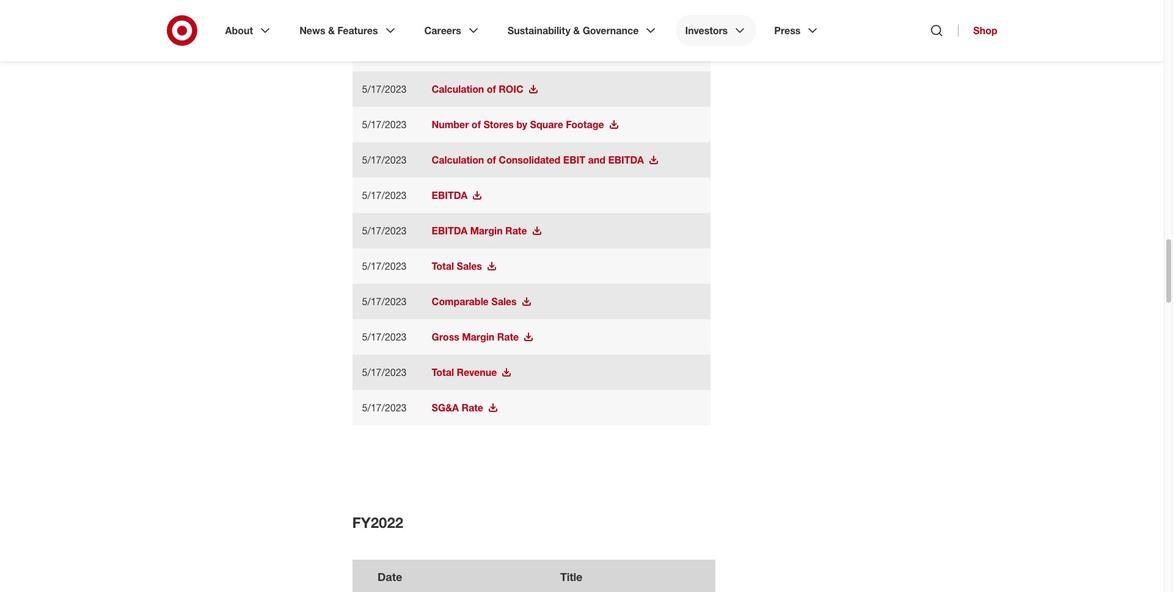 Task type: vqa. For each thing, say whether or not it's contained in the screenshot.
the Total
yes



Task type: locate. For each thing, give the bounding box(es) containing it.
1 vertical spatial rate
[[497, 331, 519, 343]]

gross margin rate link
[[432, 331, 534, 343]]

ebitda margin rate link
[[432, 225, 542, 237]]

total for total revenue
[[432, 367, 454, 379]]

ebit
[[563, 154, 585, 166]]

5/17/2023 for calculation of roic
[[362, 83, 407, 95]]

& left governance
[[573, 24, 580, 37]]

calculation of consolidated ebit and ebitda
[[432, 154, 644, 166]]

2 vertical spatial of
[[487, 154, 496, 166]]

stores
[[484, 119, 514, 131]]

3 5/17/2023 from the top
[[362, 154, 407, 166]]

1 horizontal spatial sales
[[491, 296, 517, 308]]

& inside news & features link
[[328, 24, 335, 37]]

ebitda for ebitda margin rate
[[432, 225, 468, 237]]

governance
[[583, 24, 639, 37]]

comparable sales link
[[432, 296, 531, 308]]

5/17/2023 for total sales
[[362, 260, 407, 272]]

square
[[530, 119, 563, 131]]

calculation up ebitda "link"
[[432, 154, 484, 166]]

1 horizontal spatial &
[[573, 24, 580, 37]]

ebitda
[[608, 154, 644, 166], [432, 189, 468, 202], [432, 225, 468, 237]]

ebitda link
[[432, 189, 482, 202]]

1 & from the left
[[328, 24, 335, 37]]

of down stores
[[487, 154, 496, 166]]

sustainability & governance link
[[499, 15, 667, 46]]

of for roic
[[487, 83, 496, 95]]

calculation up number
[[432, 83, 484, 95]]

press
[[774, 24, 801, 37]]

&
[[328, 24, 335, 37], [573, 24, 580, 37]]

10 5/17/2023 from the top
[[362, 402, 407, 414]]

shop
[[973, 24, 998, 37]]

2 total from the top
[[432, 367, 454, 379]]

ebitda up ebitda margin rate
[[432, 189, 468, 202]]

comparable sales
[[432, 296, 517, 308]]

& inside sustainability & governance "link"
[[573, 24, 580, 37]]

0 vertical spatial calculation
[[432, 83, 484, 95]]

sustainability
[[508, 24, 571, 37]]

5/17/2023 for total revenue
[[362, 367, 407, 379]]

total left the revenue
[[432, 367, 454, 379]]

margin up total sales link on the left top of page
[[470, 225, 503, 237]]

total for total sales
[[432, 260, 454, 272]]

5/17/2023 for calculation of consolidated ebit and ebitda
[[362, 154, 407, 166]]

0 vertical spatial rate
[[505, 225, 527, 237]]

margin right gross
[[462, 331, 495, 343]]

of left stores
[[472, 119, 481, 131]]

gross
[[432, 331, 459, 343]]

sales for comparable sales
[[491, 296, 517, 308]]

2 calculation from the top
[[432, 154, 484, 166]]

sales up the gross margin rate link
[[491, 296, 517, 308]]

total sales
[[432, 260, 482, 272]]

5/17/2023 for gross margin rate
[[362, 331, 407, 343]]

1 vertical spatial ebitda
[[432, 189, 468, 202]]

0 vertical spatial margin
[[470, 225, 503, 237]]

ebitda up total sales
[[432, 225, 468, 237]]

1 vertical spatial sales
[[491, 296, 517, 308]]

number of stores by square footage
[[432, 119, 604, 131]]

of
[[487, 83, 496, 95], [472, 119, 481, 131], [487, 154, 496, 166]]

1 total from the top
[[432, 260, 454, 272]]

of for consolidated
[[487, 154, 496, 166]]

6 5/17/2023 from the top
[[362, 260, 407, 272]]

news & features
[[299, 24, 378, 37]]

news
[[299, 24, 325, 37]]

2 5/17/2023 from the top
[[362, 119, 407, 131]]

5/17/2023 for number of stores by square footage
[[362, 119, 407, 131]]

rate for ebitda margin rate
[[505, 225, 527, 237]]

number
[[432, 119, 469, 131]]

1 vertical spatial of
[[472, 119, 481, 131]]

7 5/17/2023 from the top
[[362, 296, 407, 308]]

ebitda right and
[[608, 154, 644, 166]]

of left 'roic'
[[487, 83, 496, 95]]

5/17/2023
[[362, 83, 407, 95], [362, 119, 407, 131], [362, 154, 407, 166], [362, 189, 407, 202], [362, 225, 407, 237], [362, 260, 407, 272], [362, 296, 407, 308], [362, 331, 407, 343], [362, 367, 407, 379], [362, 402, 407, 414]]

title
[[560, 571, 583, 584]]

consolidated
[[499, 154, 561, 166]]

2 vertical spatial ebitda
[[432, 225, 468, 237]]

1 vertical spatial calculation
[[432, 154, 484, 166]]

total
[[432, 260, 454, 272], [432, 367, 454, 379]]

1 vertical spatial margin
[[462, 331, 495, 343]]

0 vertical spatial total
[[432, 260, 454, 272]]

calculation
[[432, 83, 484, 95], [432, 154, 484, 166]]

2 & from the left
[[573, 24, 580, 37]]

rate
[[505, 225, 527, 237], [497, 331, 519, 343], [462, 402, 483, 414]]

4 5/17/2023 from the top
[[362, 189, 407, 202]]

features
[[338, 24, 378, 37]]

5 5/17/2023 from the top
[[362, 225, 407, 237]]

sales
[[457, 260, 482, 272], [491, 296, 517, 308]]

margin for ebitda
[[470, 225, 503, 237]]

by
[[516, 119, 527, 131]]

total up comparable
[[432, 260, 454, 272]]

8 5/17/2023 from the top
[[362, 331, 407, 343]]

& right news
[[328, 24, 335, 37]]

0 vertical spatial of
[[487, 83, 496, 95]]

total revenue link
[[432, 367, 512, 379]]

0 horizontal spatial &
[[328, 24, 335, 37]]

calculation of roic
[[432, 83, 524, 95]]

sg&a
[[432, 402, 459, 414]]

& for sustainability
[[573, 24, 580, 37]]

9 5/17/2023 from the top
[[362, 367, 407, 379]]

1 vertical spatial total
[[432, 367, 454, 379]]

0 vertical spatial sales
[[457, 260, 482, 272]]

sales up comparable sales
[[457, 260, 482, 272]]

0 horizontal spatial sales
[[457, 260, 482, 272]]

margin
[[470, 225, 503, 237], [462, 331, 495, 343]]

gross margin rate
[[432, 331, 519, 343]]

1 5/17/2023 from the top
[[362, 83, 407, 95]]

1 calculation from the top
[[432, 83, 484, 95]]



Task type: describe. For each thing, give the bounding box(es) containing it.
investors
[[685, 24, 728, 37]]

press link
[[766, 15, 829, 46]]

calculation for calculation of consolidated ebit and ebitda
[[432, 154, 484, 166]]

0 vertical spatial ebitda
[[608, 154, 644, 166]]

comparable
[[432, 296, 489, 308]]

careers
[[424, 24, 461, 37]]

sg&a rate link
[[432, 402, 498, 414]]

calculation of consolidated ebit and ebitda link
[[432, 154, 659, 166]]

total revenue
[[432, 367, 497, 379]]

careers link
[[416, 15, 489, 46]]

of for stores
[[472, 119, 481, 131]]

ebitda margin rate
[[432, 225, 527, 237]]

and
[[588, 154, 606, 166]]

sales for total sales
[[457, 260, 482, 272]]

margin for gross
[[462, 331, 495, 343]]

about link
[[217, 15, 281, 46]]

shop link
[[958, 24, 998, 37]]

2 vertical spatial rate
[[462, 402, 483, 414]]

sg&a rate
[[432, 402, 483, 414]]

sustainability & governance
[[508, 24, 639, 37]]

fy2022
[[352, 514, 403, 532]]

rate for gross margin rate
[[497, 331, 519, 343]]

news & features link
[[291, 15, 406, 46]]

calculation of roic link
[[432, 83, 538, 95]]

5/17/2023 for ebitda margin rate
[[362, 225, 407, 237]]

5/17/2023 for comparable sales
[[362, 296, 407, 308]]

footage
[[566, 119, 604, 131]]

about
[[225, 24, 253, 37]]

ebitda for ebitda "link"
[[432, 189, 468, 202]]

date
[[378, 571, 402, 584]]

calculation for calculation of roic
[[432, 83, 484, 95]]

investors link
[[677, 15, 756, 46]]

roic
[[499, 83, 524, 95]]

revenue
[[457, 367, 497, 379]]

& for news
[[328, 24, 335, 37]]

5/17/2023 for sg&a rate
[[362, 402, 407, 414]]

5/17/2023 for ebitda
[[362, 189, 407, 202]]

number of stores by square footage link
[[432, 119, 619, 131]]

total sales link
[[432, 260, 497, 272]]



